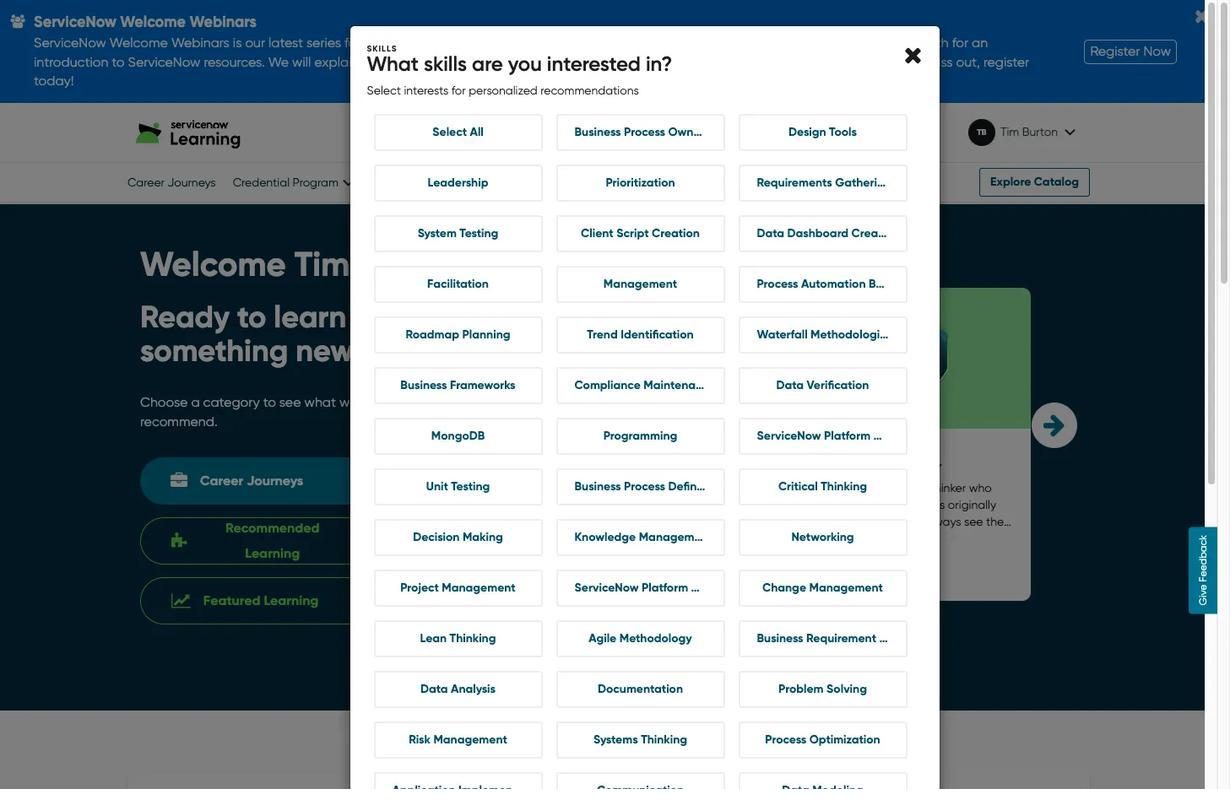 Task type: describe. For each thing, give the bounding box(es) containing it.
to inside ready to learn something new?
[[237, 299, 266, 336]]

management down client script creation link
[[604, 277, 678, 292]]

what
[[367, 52, 419, 76]]

with
[[602, 499, 625, 512]]

when
[[525, 499, 554, 512]]

waterfall methodologies
[[757, 328, 893, 342]]

welcome tim main content
[[0, 205, 1218, 790]]

leadership
[[428, 176, 489, 190]]

management for project management
[[442, 582, 516, 596]]

business process definition link
[[556, 469, 725, 506]]

organized
[[594, 482, 648, 495]]

roadmap planning link
[[374, 317, 543, 354]]

skills what skills are you interested in? select interests for personalized recommendations
[[367, 44, 673, 97]]

view inside career journey system administrator you're highly organized and thrive when working with others. you love sharing technical know-how and building relationships. you're the leader keeping everyone on track. view journey
[[532, 567, 558, 581]]

business requirement translation link
[[739, 621, 941, 658]]

compliance maintenance
[[575, 379, 716, 393]]

career inside button
[[200, 473, 243, 489]]

servicenow for servicenow platform maintenance change management
[[575, 582, 639, 596]]

business process definition
[[575, 480, 721, 494]]

technical inside career journey system administrator you're highly organized and thrive when working with others. you love sharing technical know-how and building relationships. you're the leader keeping everyone on track. view journey
[[567, 516, 617, 529]]

always
[[925, 516, 962, 529]]

career inside career journey application developer you're an innovative thinker who tackles technical issues originally and creatively. you always see the possibilities, and you trust your limitless problem solving imagination.
[[820, 440, 858, 454]]

process up the "waterfall"
[[757, 277, 799, 292]]

business process ownership
[[575, 125, 727, 140]]

register now
[[1091, 43, 1172, 59]]

prioritization
[[606, 176, 676, 190]]

management link
[[556, 266, 725, 304]]

ready
[[140, 299, 230, 336]]

roadmap planning
[[406, 328, 511, 342]]

learning for featured learning
[[264, 593, 319, 609]]

roadmap
[[406, 328, 460, 342]]

risk management
[[409, 734, 508, 748]]

compliance
[[575, 379, 641, 393]]

networking
[[792, 531, 855, 545]]

business for business requirement translation
[[757, 632, 804, 647]]

process optimization
[[766, 734, 881, 748]]

thrive
[[676, 482, 706, 495]]

choose a category to see what we recommend.
[[140, 395, 358, 430]]

lean thinking
[[420, 632, 496, 647]]

you inside career journey application developer you're an innovative thinker who tackles technical issues originally and creatively. you always see the possibilities, and you trust your limitless problem solving imagination.
[[912, 532, 931, 546]]

explore catalog
[[991, 175, 1080, 189]]

servicenow platform maintenance change management
[[575, 582, 884, 596]]

lean thinking link
[[374, 621, 543, 658]]

header menu menu bar
[[822, 107, 1091, 159]]

view journey link for system administrator
[[525, 558, 613, 592]]

innovative
[[872, 482, 928, 495]]

systems thinking
[[594, 734, 688, 748]]

issues
[[914, 499, 946, 512]]

leader
[[525, 549, 560, 563]]

planning
[[463, 328, 511, 342]]

you inside career journey system administrator you're highly organized and thrive when working with others. you love sharing technical know-how and building relationships. you're the leader keeping everyone on track. view journey
[[667, 499, 687, 512]]

project management link
[[374, 571, 543, 608]]

unit testing link
[[374, 469, 543, 506]]

trend
[[587, 328, 618, 342]]

new?
[[296, 333, 370, 369]]

imagination.
[[820, 566, 888, 580]]

personalized
[[469, 84, 538, 97]]

learn
[[274, 299, 347, 336]]

ownership
[[669, 125, 727, 140]]

thinking for critical thinking
[[821, 480, 868, 494]]

servicenow platform administration
[[757, 429, 954, 444]]

journey for career journey system administrator you're highly organized and thrive when working with others. you love sharing technical know-how and building relationships. you're the leader keeping everyone on track. view journey
[[565, 440, 608, 454]]

data verification
[[777, 379, 870, 393]]

what
[[305, 395, 336, 411]]

process automation best practices link
[[739, 266, 946, 304]]

client script creation link
[[556, 216, 725, 253]]

to inside choose a category to see what we recommend.
[[263, 395, 276, 411]]

administration
[[874, 429, 954, 444]]

register now banner
[[0, 0, 1218, 205]]

know-
[[620, 516, 654, 529]]

testing for unit testing
[[451, 480, 490, 494]]

register
[[1091, 43, 1141, 59]]

your
[[962, 532, 985, 546]]

business frameworks link
[[374, 368, 543, 405]]

critical thinking link
[[739, 469, 908, 506]]

0 horizontal spatial skills
[[367, 44, 397, 54]]

others.
[[627, 499, 664, 512]]

problem
[[865, 549, 910, 563]]

see inside choose a category to see what we recommend.
[[280, 395, 301, 411]]

2 view from the left
[[828, 567, 854, 581]]

1 horizontal spatial you're
[[644, 532, 676, 546]]

career inside career journey system administrator you're highly organized and thrive when working with others. you love sharing technical know-how and building relationships. you're the leader keeping everyone on track. view journey
[[525, 440, 562, 454]]

and up problem
[[887, 532, 909, 546]]

thinker
[[931, 482, 967, 495]]

and down love
[[680, 516, 702, 529]]

recommendations
[[541, 84, 639, 97]]

help
[[369, 176, 394, 189]]

creation for data dashboard creation
[[852, 227, 900, 241]]

facilitation link
[[374, 266, 543, 304]]

interests
[[404, 84, 449, 97]]

you're for application
[[820, 482, 852, 495]]

right button image
[[1044, 412, 1066, 438]]

solving
[[827, 683, 868, 697]]

view journey link for application developer
[[820, 558, 908, 592]]

1 vertical spatial maintenance
[[692, 582, 764, 596]]

all
[[470, 125, 484, 140]]

systems thinking link
[[556, 723, 725, 760]]

frameworks
[[450, 379, 516, 393]]

something
[[140, 333, 288, 369]]

management for knowledge management
[[639, 531, 713, 545]]

system testing
[[418, 227, 499, 241]]

decision
[[413, 531, 460, 545]]

career journeys inside career journeys button
[[200, 473, 303, 489]]

how
[[654, 516, 677, 529]]

data verification link
[[739, 368, 908, 405]]

process automation best practices
[[757, 277, 946, 292]]

prioritization link
[[556, 165, 725, 202]]

methodology
[[620, 632, 693, 647]]

design tools
[[789, 125, 857, 140]]

mongodb
[[432, 429, 485, 444]]

testing for system testing
[[460, 227, 499, 241]]

translation
[[880, 632, 941, 647]]

register now link
[[1085, 39, 1178, 64]]

puzzle piece image
[[172, 533, 187, 550]]

highly
[[560, 482, 591, 495]]

keeping
[[563, 549, 606, 563]]



Task type: vqa. For each thing, say whether or not it's contained in the screenshot.
on
yes



Task type: locate. For each thing, give the bounding box(es) containing it.
identification
[[621, 328, 694, 342]]

system up highly
[[525, 460, 563, 474]]

0 vertical spatial journeys
[[168, 176, 216, 189]]

business
[[575, 125, 621, 140], [401, 379, 447, 393], [575, 480, 621, 494], [757, 632, 804, 647]]

2 creation from the left
[[852, 227, 900, 241]]

problem solving
[[779, 683, 868, 697]]

testing down leadership link
[[460, 227, 499, 241]]

1 horizontal spatial the
[[987, 516, 1005, 529]]

thinking right systems at the bottom of page
[[641, 734, 688, 748]]

business requirement translation
[[757, 632, 941, 647]]

everyone
[[609, 549, 658, 563]]

now
[[1144, 43, 1172, 59]]

1 vertical spatial to
[[263, 395, 276, 411]]

1 horizontal spatial platform
[[825, 429, 871, 444]]

skills
[[367, 44, 397, 54], [424, 52, 467, 76]]

for
[[452, 84, 466, 97]]

1 horizontal spatial view
[[828, 567, 854, 581]]

process up the prioritization
[[624, 125, 666, 140]]

on
[[661, 549, 675, 563]]

analysis
[[451, 683, 496, 697]]

featured
[[203, 593, 261, 609]]

in?
[[646, 52, 673, 76]]

you inside skills what skills are you interested in? select interests for personalized recommendations
[[508, 52, 542, 76]]

application
[[820, 460, 883, 474]]

0 vertical spatial testing
[[460, 227, 499, 241]]

you down issues
[[902, 516, 922, 529]]

creation right the script at the top of page
[[652, 227, 700, 241]]

tim
[[295, 244, 350, 286]]

learning for recommended learning
[[245, 546, 300, 562]]

business down administrator
[[575, 480, 621, 494]]

1 creation from the left
[[652, 227, 700, 241]]

data dashboard creation
[[757, 227, 900, 241]]

0 vertical spatial thinking
[[821, 480, 868, 494]]

2 vertical spatial thinking
[[641, 734, 688, 748]]

1 vertical spatial you
[[902, 516, 922, 529]]

career journeys button
[[140, 458, 377, 505]]

learning inside recommended learning
[[245, 546, 300, 562]]

trend identification link
[[556, 317, 725, 354]]

management down imagination.
[[810, 582, 884, 596]]

0 vertical spatial learning
[[245, 546, 300, 562]]

learning right featured
[[264, 593, 319, 609]]

category
[[203, 395, 260, 411]]

data left "analysis"
[[421, 683, 448, 697]]

the inside career journey application developer you're an innovative thinker who tackles technical issues originally and creatively. you always see the possibilities, and you trust your limitless problem solving imagination.
[[987, 516, 1005, 529]]

1 view from the left
[[532, 567, 558, 581]]

view down leader
[[532, 567, 558, 581]]

tools
[[830, 125, 857, 140]]

creation up best
[[852, 227, 900, 241]]

platform for administration
[[825, 429, 871, 444]]

requirements
[[757, 176, 833, 190]]

select inside skills what skills are you interested in? select interests for personalized recommendations
[[367, 84, 401, 97]]

1 vertical spatial career journeys
[[200, 473, 303, 489]]

0 vertical spatial see
[[280, 395, 301, 411]]

risk management link
[[374, 723, 543, 760]]

system down leadership link
[[418, 227, 457, 241]]

system inside "link"
[[418, 227, 457, 241]]

1 horizontal spatial servicenow
[[757, 429, 822, 444]]

leadership link
[[374, 165, 543, 202]]

view journey link down possibilities,
[[820, 558, 908, 592]]

programming
[[604, 429, 678, 444]]

view down limitless
[[828, 567, 854, 581]]

0 horizontal spatial platform
[[642, 582, 689, 596]]

1 horizontal spatial journeys
[[247, 473, 303, 489]]

1 horizontal spatial you
[[902, 516, 922, 529]]

originally
[[949, 499, 997, 512]]

programming link
[[556, 418, 725, 456]]

0 vertical spatial select
[[367, 84, 401, 97]]

testing inside "link"
[[460, 227, 499, 241]]

methodologies
[[811, 328, 893, 342]]

0 horizontal spatial technical
[[567, 516, 617, 529]]

data left dashboard
[[757, 227, 785, 241]]

1 horizontal spatial skills
[[424, 52, 467, 76]]

business down roadmap
[[401, 379, 447, 393]]

0 horizontal spatial the
[[679, 532, 697, 546]]

select left the all on the top left
[[433, 125, 467, 140]]

data left verification
[[777, 379, 804, 393]]

agile methodology
[[589, 632, 693, 647]]

creation
[[652, 227, 700, 241], [852, 227, 900, 241]]

1 vertical spatial system
[[525, 460, 563, 474]]

0 vertical spatial the
[[987, 516, 1005, 529]]

1 vertical spatial data
[[777, 379, 804, 393]]

journey down problem
[[857, 567, 901, 581]]

creatively.
[[845, 516, 899, 529]]

1 vertical spatial servicenow
[[575, 582, 639, 596]]

journeys inside register now banner
[[168, 176, 216, 189]]

to right 'category'
[[263, 395, 276, 411]]

0 vertical spatial technical
[[862, 499, 911, 512]]

systems
[[594, 734, 638, 748]]

maintenance down identification
[[644, 379, 716, 393]]

1 horizontal spatial thinking
[[641, 734, 688, 748]]

thinking for systems thinking
[[641, 734, 688, 748]]

see inside career journey application developer you're an innovative thinker who tackles technical issues originally and creatively. you always see the possibilities, and you trust your limitless problem solving imagination.
[[965, 516, 984, 529]]

data for data dashboard creation
[[757, 227, 785, 241]]

definition
[[669, 480, 721, 494]]

journey for view journey
[[857, 567, 901, 581]]

the inside career journey system administrator you're highly organized and thrive when working with others. you love sharing technical know-how and building relationships. you're the leader keeping everyone on track. view journey
[[679, 532, 697, 546]]

0 horizontal spatial you
[[508, 52, 542, 76]]

1 vertical spatial thinking
[[450, 632, 496, 647]]

system testing link
[[374, 216, 543, 253]]

0 horizontal spatial creation
[[652, 227, 700, 241]]

0 horizontal spatial see
[[280, 395, 301, 411]]

1 horizontal spatial select
[[433, 125, 467, 140]]

0 horizontal spatial thinking
[[450, 632, 496, 647]]

help center
[[369, 176, 433, 189]]

technical inside career journey application developer you're an innovative thinker who tackles technical issues originally and creatively. you always see the possibilities, and you trust your limitless problem solving imagination.
[[862, 499, 911, 512]]

working
[[557, 499, 599, 512]]

administrator
[[566, 460, 640, 474]]

testing
[[460, 227, 499, 241], [451, 480, 490, 494]]

career inside register now banner
[[128, 176, 165, 189]]

process up others.
[[624, 480, 666, 494]]

2 vertical spatial data
[[421, 683, 448, 697]]

data for data verification
[[777, 379, 804, 393]]

management for risk management
[[434, 734, 508, 748]]

1 vertical spatial journeys
[[247, 473, 303, 489]]

thinking
[[821, 480, 868, 494], [450, 632, 496, 647], [641, 734, 688, 748]]

1 horizontal spatial creation
[[852, 227, 900, 241]]

briefcase image
[[171, 473, 188, 490]]

servicenow down keeping
[[575, 582, 639, 596]]

data for data analysis
[[421, 683, 448, 697]]

management down the how
[[639, 531, 713, 545]]

client script creation
[[581, 227, 700, 241]]

business process ownership link
[[556, 114, 727, 151]]

2 horizontal spatial you're
[[820, 482, 852, 495]]

0 horizontal spatial view
[[532, 567, 558, 581]]

you up the personalized
[[508, 52, 542, 76]]

system inside career journey system administrator you're highly organized and thrive when working with others. you love sharing technical know-how and building relationships. you're the leader keeping everyone on track. view journey
[[525, 460, 563, 474]]

you
[[508, 52, 542, 76], [912, 532, 931, 546]]

and up others.
[[651, 482, 673, 495]]

0 vertical spatial platform
[[825, 429, 871, 444]]

platform up application
[[825, 429, 871, 444]]

business down recommendations
[[575, 125, 621, 140]]

view journey link down building
[[525, 558, 613, 592]]

journey up application
[[860, 440, 904, 454]]

line chart image
[[172, 593, 191, 610]]

process down problem
[[766, 734, 807, 748]]

1 vertical spatial technical
[[567, 516, 617, 529]]

journey inside career journey application developer you're an innovative thinker who tackles technical issues originally and creatively. you always see the possibilities, and you trust your limitless problem solving imagination.
[[860, 440, 904, 454]]

you up the how
[[667, 499, 687, 512]]

see
[[280, 395, 301, 411], [965, 516, 984, 529]]

recommend.
[[140, 414, 218, 430]]

servicenow for servicenow platform administration
[[757, 429, 822, 444]]

1 horizontal spatial technical
[[862, 499, 911, 512]]

and up networking on the bottom right of the page
[[820, 516, 842, 529]]

thinking for lean thinking
[[450, 632, 496, 647]]

script
[[617, 227, 649, 241]]

0 vertical spatial you
[[667, 499, 687, 512]]

1 horizontal spatial system
[[525, 460, 563, 474]]

you're up tackles
[[820, 482, 852, 495]]

data dashboard creation link
[[739, 216, 908, 253]]

1 vertical spatial testing
[[451, 480, 490, 494]]

1 vertical spatial you
[[912, 532, 931, 546]]

thinking right the lean
[[450, 632, 496, 647]]

compliance maintenance link
[[556, 368, 725, 405]]

select
[[367, 84, 401, 97], [433, 125, 467, 140]]

1 vertical spatial platform
[[642, 582, 689, 596]]

a
[[191, 395, 200, 411]]

maintenance down track.
[[692, 582, 764, 596]]

problem solving link
[[739, 672, 908, 709]]

recommended learning button
[[140, 516, 377, 567]]

you're up when on the bottom left
[[525, 482, 557, 495]]

career
[[128, 176, 165, 189], [525, 440, 562, 454], [820, 440, 858, 454], [200, 473, 243, 489]]

1 horizontal spatial view journey link
[[820, 558, 908, 592]]

journey down keeping
[[561, 567, 605, 581]]

you're for system
[[525, 482, 557, 495]]

1 vertical spatial select
[[433, 125, 467, 140]]

0 horizontal spatial journeys
[[168, 176, 216, 189]]

to down welcome tim
[[237, 299, 266, 336]]

0 vertical spatial to
[[237, 299, 266, 336]]

0 horizontal spatial select
[[367, 84, 401, 97]]

journey up administrator
[[565, 440, 608, 454]]

you inside career journey application developer you're an innovative thinker who tackles technical issues originally and creatively. you always see the possibilities, and you trust your limitless problem solving imagination.
[[902, 516, 922, 529]]

journey for career journey application developer you're an innovative thinker who tackles technical issues originally and creatively. you always see the possibilities, and you trust your limitless problem solving imagination.
[[860, 440, 904, 454]]

change management link
[[739, 571, 908, 608]]

facilitation
[[428, 277, 489, 292]]

process
[[624, 125, 666, 140], [757, 277, 799, 292], [624, 480, 666, 494], [766, 734, 807, 748]]

gathering
[[836, 176, 892, 190]]

1 vertical spatial learning
[[264, 593, 319, 609]]

who
[[970, 482, 993, 495]]

business down change at the right bottom of the page
[[757, 632, 804, 647]]

lean
[[420, 632, 447, 647]]

business frameworks
[[401, 379, 516, 393]]

featured learning
[[203, 593, 319, 609]]

choose
[[140, 395, 188, 411]]

0 vertical spatial maintenance
[[644, 379, 716, 393]]

career journey application developer you're an innovative thinker who tackles technical issues originally and creatively. you always see the possibilities, and you trust your limitless problem solving imagination.
[[820, 440, 1005, 580]]

solving
[[912, 549, 950, 563]]

thinking up tackles
[[821, 480, 868, 494]]

platform
[[825, 429, 871, 444], [642, 582, 689, 596]]

0 vertical spatial you
[[508, 52, 542, 76]]

management down making at the left bottom
[[442, 582, 516, 596]]

0 vertical spatial system
[[418, 227, 457, 241]]

dashboard
[[788, 227, 849, 241]]

career journeys inside register now banner
[[128, 176, 216, 189]]

business for business process ownership
[[575, 125, 621, 140]]

you're inside career journey application developer you're an innovative thinker who tackles technical issues originally and creatively. you always see the possibilities, and you trust your limitless problem solving imagination.
[[820, 482, 852, 495]]

you up 'solving'
[[912, 532, 931, 546]]

learning down recommended
[[245, 546, 300, 562]]

creation for client script creation
[[652, 227, 700, 241]]

1 vertical spatial see
[[965, 516, 984, 529]]

data inside "link"
[[757, 227, 785, 241]]

technical up knowledge
[[567, 516, 617, 529]]

0 vertical spatial data
[[757, 227, 785, 241]]

0 vertical spatial servicenow
[[757, 429, 822, 444]]

business for business frameworks
[[401, 379, 447, 393]]

see left what
[[280, 395, 301, 411]]

agile methodology link
[[556, 621, 725, 658]]

0 horizontal spatial you
[[667, 499, 687, 512]]

2 view journey link from the left
[[820, 558, 908, 592]]

1 view journey link from the left
[[525, 558, 613, 592]]

platform for maintenance
[[642, 582, 689, 596]]

the up track.
[[679, 532, 697, 546]]

automation
[[802, 277, 866, 292]]

0 horizontal spatial system
[[418, 227, 457, 241]]

business for business process definition
[[575, 480, 621, 494]]

0 horizontal spatial view journey link
[[525, 558, 613, 592]]

2 horizontal spatial thinking
[[821, 480, 868, 494]]

0 horizontal spatial you're
[[525, 482, 557, 495]]

0 horizontal spatial servicenow
[[575, 582, 639, 596]]

technical down innovative
[[862, 499, 911, 512]]

management down "analysis"
[[434, 734, 508, 748]]

journeys inside button
[[247, 473, 303, 489]]

possibilities,
[[820, 532, 884, 546]]

networking link
[[739, 520, 908, 557]]

are
[[472, 52, 503, 76]]

testing right unit
[[451, 480, 490, 494]]

1 horizontal spatial you
[[912, 532, 931, 546]]

making
[[463, 531, 503, 545]]

1 horizontal spatial see
[[965, 516, 984, 529]]

select down what
[[367, 84, 401, 97]]

servicenow up critical
[[757, 429, 822, 444]]

waterfall
[[757, 328, 808, 342]]

career journey system administrator you're highly organized and thrive when working with others. you love sharing technical know-how and building relationships. you're the leader keeping everyone on track. view journey
[[525, 440, 712, 581]]

data analysis
[[421, 683, 496, 697]]

critical
[[779, 480, 818, 494]]

1 vertical spatial the
[[679, 532, 697, 546]]

creation inside "link"
[[852, 227, 900, 241]]

see up your
[[965, 516, 984, 529]]

platform down on
[[642, 582, 689, 596]]

career journey badge_admin_default2.svg image
[[581, 318, 662, 399]]

you're down the how
[[644, 532, 676, 546]]

developer
[[886, 460, 942, 474]]

and
[[651, 482, 673, 495], [680, 516, 702, 529], [820, 516, 842, 529], [887, 532, 909, 546]]

view journey
[[828, 567, 901, 581]]

career journey badge_developer_default2.svg image
[[877, 318, 958, 399]]

the down originally on the bottom right of page
[[987, 516, 1005, 529]]

0 vertical spatial career journeys
[[128, 176, 216, 189]]



